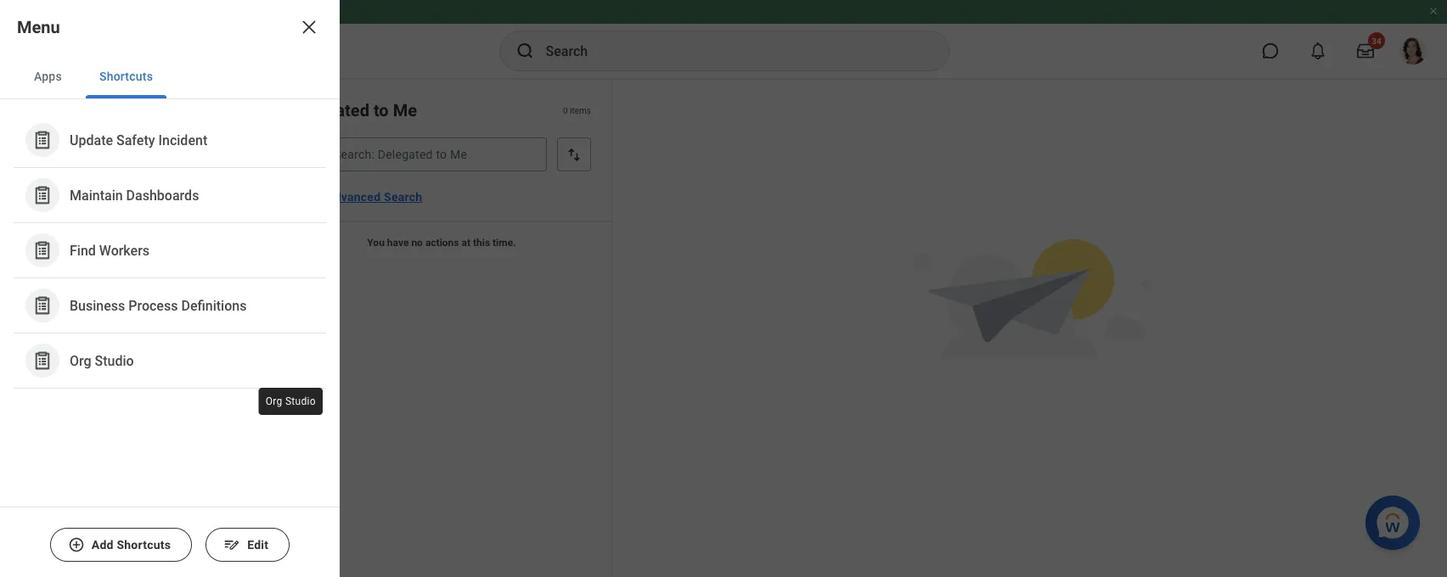 Task type: describe. For each thing, give the bounding box(es) containing it.
workers
[[99, 242, 150, 258]]

saved
[[58, 234, 95, 250]]

all to dos
[[58, 381, 111, 395]]

to
[[374, 100, 389, 120]]

clock check image
[[17, 232, 37, 252]]

all items
[[58, 165, 112, 181]]

absence/time
[[58, 354, 135, 368]]

delegated to me
[[292, 100, 417, 120]]

update for update safety incident
[[70, 132, 113, 148]]

clipboard image for update safety incident
[[32, 130, 53, 151]]

incident
[[158, 132, 207, 148]]

update for update profile
[[58, 269, 96, 283]]

recruiting button
[[0, 538, 255, 565]]

my tasks element
[[0, 78, 272, 578]]

no
[[411, 237, 423, 249]]

notifications large image
[[1310, 42, 1327, 59]]

1 horizontal spatial org studio
[[266, 396, 316, 408]]

x image
[[299, 17, 319, 37]]

edit button
[[206, 528, 290, 562]]

apps button
[[20, 54, 76, 99]]

all for all to dos
[[58, 381, 71, 395]]

you have no actions at this time.
[[367, 237, 516, 249]]

clipboard image for maintain dashboards
[[32, 185, 53, 206]]

find
[[70, 242, 96, 258]]

business process definitions
[[70, 298, 247, 314]]

find workers
[[70, 242, 150, 258]]

to
[[74, 381, 87, 395]]

tab list containing apps
[[0, 54, 340, 99]]

plus circle image
[[68, 537, 85, 554]]

shortcuts inside tab list
[[99, 69, 153, 83]]

perspective image
[[17, 328, 37, 348]]

expense
[[58, 517, 102, 531]]

definitions
[[181, 298, 247, 314]]

reports
[[105, 517, 147, 531]]

list containing absence/time
[[0, 347, 272, 578]]

edit
[[247, 538, 269, 552]]

safety
[[116, 132, 155, 148]]

filters
[[58, 330, 96, 346]]

close environment banner image
[[1429, 6, 1439, 16]]

all for all items
[[58, 165, 74, 181]]

maintain dashboards link
[[17, 172, 323, 219]]

add
[[92, 538, 114, 552]]

list containing update safety incident
[[0, 99, 340, 403]]

dos
[[90, 381, 111, 395]]

maintain
[[70, 187, 123, 203]]

all items button
[[0, 153, 272, 194]]

shortcuts button
[[86, 54, 167, 99]]

studio inside org studio link
[[95, 353, 134, 369]]

clipboard image for business process definitions
[[32, 295, 53, 316]]

items
[[78, 165, 112, 181]]

org inside global navigation dialog
[[70, 353, 91, 369]]

update safety incident
[[70, 132, 207, 148]]

actions
[[425, 237, 459, 249]]

advanced search
[[326, 190, 422, 204]]

inbox large image
[[1357, 42, 1374, 59]]



Task type: locate. For each thing, give the bounding box(es) containing it.
at
[[462, 237, 471, 249]]

update
[[70, 132, 113, 148], [58, 269, 96, 283]]

1 clipboard image from the top
[[32, 185, 53, 206]]

business
[[70, 298, 125, 314]]

list containing all items
[[0, 153, 272, 578]]

clipboard image inside business process definitions link
[[32, 295, 53, 316]]

clipboard image for find workers
[[32, 240, 53, 261]]

clipboard image
[[32, 130, 53, 151], [17, 163, 37, 183], [32, 295, 53, 316], [32, 350, 53, 372]]

me
[[393, 100, 417, 120]]

shortcuts down 'expense reports without exceptions'
[[117, 538, 171, 552]]

all left items
[[58, 165, 74, 181]]

2 clipboard image from the top
[[32, 240, 53, 261]]

menu
[[17, 17, 60, 37]]

dashboards
[[126, 187, 199, 203]]

shortcuts
[[99, 69, 153, 83], [117, 538, 171, 552]]

2 all from the top
[[58, 381, 71, 395]]

update profile button
[[0, 262, 255, 290]]

0
[[563, 105, 568, 115]]

1 vertical spatial clipboard image
[[32, 240, 53, 261]]

absence/time button
[[0, 347, 255, 375]]

clipboard image
[[32, 185, 53, 206], [32, 240, 53, 261]]

clipboard image up perspective icon on the bottom left of page
[[32, 295, 53, 316]]

advanced search button
[[319, 180, 429, 214]]

business process definitions link
[[17, 282, 323, 330]]

clipboard image down apps button at the left of page
[[32, 130, 53, 151]]

saved searches button
[[0, 222, 272, 262]]

1 list from the top
[[0, 99, 340, 403]]

1 all from the top
[[58, 165, 74, 181]]

this
[[473, 237, 490, 249]]

1 vertical spatial studio
[[285, 396, 316, 408]]

expense reports without exceptions button
[[0, 511, 255, 538]]

you
[[367, 237, 385, 249]]

clipboard image for org studio
[[32, 350, 53, 372]]

shortcuts up safety
[[99, 69, 153, 83]]

1 horizontal spatial studio
[[285, 396, 316, 408]]

0 vertical spatial all
[[58, 165, 74, 181]]

clipboard image up clock check icon
[[32, 185, 53, 206]]

list
[[0, 99, 340, 403], [0, 153, 272, 578], [0, 347, 272, 578]]

0 vertical spatial shortcuts
[[99, 69, 153, 83]]

0 vertical spatial clipboard image
[[32, 185, 53, 206]]

text edit image
[[224, 537, 241, 554]]

item list element
[[272, 78, 613, 578]]

update inside global navigation dialog
[[70, 132, 113, 148]]

filters button
[[0, 318, 272, 358]]

update inside button
[[58, 269, 96, 283]]

clipboard image inside update safety incident link
[[32, 130, 53, 151]]

apps
[[34, 69, 62, 83]]

maintain dashboards
[[70, 187, 199, 203]]

1 vertical spatial org studio
[[266, 396, 316, 408]]

clipboard image inside find workers link
[[32, 240, 53, 261]]

0 vertical spatial update
[[70, 132, 113, 148]]

0 horizontal spatial studio
[[95, 353, 134, 369]]

0 horizontal spatial org
[[70, 353, 91, 369]]

0 vertical spatial org studio
[[70, 353, 134, 369]]

banner
[[0, 0, 1448, 78]]

1 vertical spatial update
[[58, 269, 96, 283]]

profile logan mcneil element
[[1390, 32, 1437, 70]]

search
[[384, 190, 422, 204]]

all to dos button
[[0, 375, 255, 402]]

org studio inside list
[[70, 353, 134, 369]]

1 horizontal spatial org
[[266, 396, 283, 408]]

clipboard image left all items
[[17, 163, 37, 183]]

studio
[[95, 353, 134, 369], [285, 396, 316, 408]]

clipboard image left saved
[[32, 240, 53, 261]]

all left 'to'
[[58, 381, 71, 395]]

search image
[[515, 41, 536, 61]]

add shortcuts button
[[50, 528, 192, 562]]

exceptions
[[192, 517, 250, 531]]

delegated
[[292, 100, 369, 120]]

all
[[58, 165, 74, 181], [58, 381, 71, 395]]

clipboard image inside maintain dashboards 'link'
[[32, 185, 53, 206]]

clipboard image inside all items button
[[17, 163, 37, 183]]

add shortcuts
[[92, 538, 171, 552]]

searches
[[98, 234, 155, 250]]

update safety incident link
[[17, 116, 323, 164]]

find workers link
[[17, 227, 323, 274]]

profile
[[98, 269, 132, 283]]

update up items
[[70, 132, 113, 148]]

items
[[570, 105, 591, 115]]

time.
[[493, 237, 516, 249]]

2 list from the top
[[0, 153, 272, 578]]

process
[[129, 298, 178, 314]]

saved searches
[[58, 234, 155, 250]]

without
[[150, 517, 189, 531]]

clipboard image inside org studio link
[[32, 350, 53, 372]]

update down find
[[58, 269, 96, 283]]

tab list
[[0, 54, 340, 99]]

1 vertical spatial all
[[58, 381, 71, 395]]

0 items
[[563, 105, 591, 115]]

1 vertical spatial org
[[266, 396, 283, 408]]

advanced
[[326, 190, 381, 204]]

expense reports without exceptions
[[58, 517, 250, 531]]

0 vertical spatial studio
[[95, 353, 134, 369]]

recruiting
[[58, 544, 111, 558]]

1 vertical spatial shortcuts
[[117, 538, 171, 552]]

chevron down image
[[236, 331, 249, 345]]

org
[[70, 353, 91, 369], [266, 396, 283, 408]]

clipboard image down perspective icon on the bottom left of page
[[32, 350, 53, 372]]

global navigation dialog
[[0, 0, 340, 578]]

0 vertical spatial org
[[70, 353, 91, 369]]

update profile
[[58, 269, 132, 283]]

org studio
[[70, 353, 134, 369], [266, 396, 316, 408]]

3 list from the top
[[0, 347, 272, 578]]

org studio link
[[17, 337, 323, 385]]

have
[[387, 237, 409, 249]]

0 horizontal spatial org studio
[[70, 353, 134, 369]]



Task type: vqa. For each thing, say whether or not it's contained in the screenshot.
topmost Shortcuts
yes



